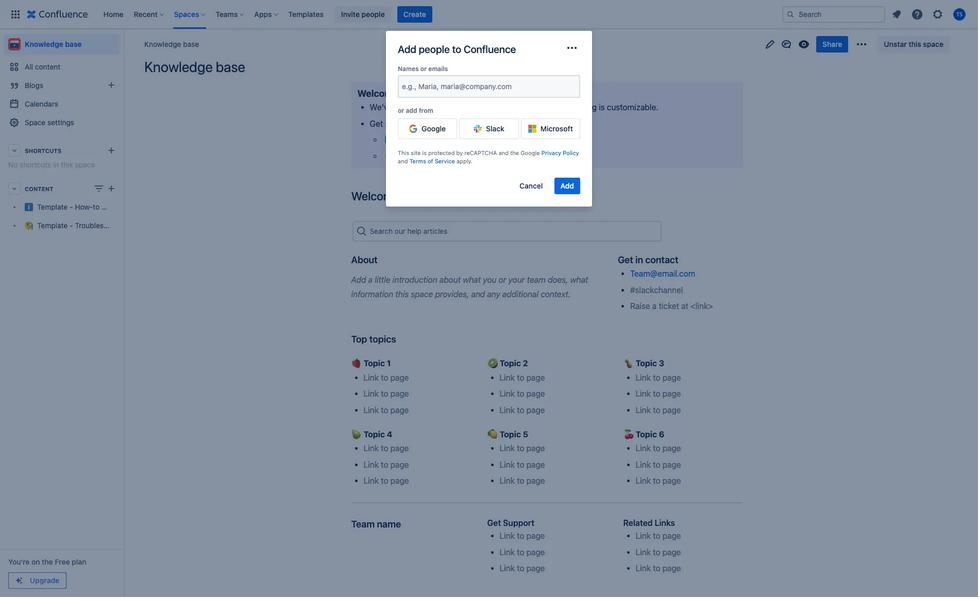 Task type: vqa. For each thing, say whether or not it's contained in the screenshot.
topmost the help
yes



Task type: describe. For each thing, give the bounding box(es) containing it.
search our help articles
[[370, 227, 448, 235]]

1 horizontal spatial or
[[421, 65, 427, 73]]

this inside unstar this space button
[[909, 40, 922, 48]]

a for add
[[368, 275, 373, 285]]

knowledge base inside "space" element
[[25, 40, 82, 48]]

space settings
[[25, 118, 74, 127]]

topic for topic 5
[[500, 430, 521, 439]]

🥝
[[487, 359, 498, 368]]

raise
[[630, 302, 650, 311]]

team
[[351, 519, 375, 530]]

some
[[420, 103, 441, 112]]

template - troubleshooting article link
[[4, 216, 151, 235]]

confluence
[[464, 43, 516, 55]]

provides,
[[435, 289, 469, 299]]

slack
[[486, 124, 505, 133]]

template - how-to guide link
[[4, 198, 120, 216]]

shortcuts
[[20, 160, 51, 169]]

recaptcha
[[465, 150, 497, 156]]

microsoft button
[[521, 119, 580, 139]]

upgrade
[[30, 576, 59, 585]]

maria,
[[418, 82, 439, 91]]

- for troubleshooting
[[70, 221, 73, 230]]

premium image
[[15, 577, 23, 585]]

microsoft
[[541, 124, 573, 133]]

add button
[[554, 178, 580, 194]]

spaces button
[[171, 6, 209, 22]]

does,
[[548, 275, 568, 285]]

apps
[[254, 10, 272, 18]]

all content
[[25, 62, 60, 71]]

e.g., maria, maria@company.com
[[402, 82, 512, 91]]

template for template - troubleshooting article
[[37, 221, 68, 230]]

space settings link
[[4, 113, 120, 132]]

home
[[103, 10, 123, 18]]

get started with page templates:
[[370, 119, 491, 128]]

we
[[453, 189, 468, 203]]

this inside add a little introduction about what you or your team does, what information this space provides, and any additional context.
[[395, 289, 409, 299]]

free
[[55, 558, 70, 567]]

Search field
[[782, 6, 886, 22]]

everything
[[558, 103, 597, 112]]

knowledge
[[455, 88, 503, 99]]

edit this page image
[[764, 38, 776, 51]]

spaces
[[174, 10, 199, 18]]

1 horizontal spatial in
[[636, 254, 643, 265]]

0 horizontal spatial space
[[75, 160, 95, 169]]

create link
[[397, 6, 432, 22]]

welcome to your new knowledge base space!
[[357, 88, 559, 99]]

add
[[406, 107, 417, 114]]

people for add
[[419, 43, 450, 55]]

protected
[[428, 150, 455, 156]]

no
[[8, 160, 18, 169]]

more image
[[566, 42, 578, 54]]

space inside add a little introduction about what you or your team does, what information this space provides, and any additional context.
[[411, 289, 433, 299]]

base inside "space" element
[[65, 40, 82, 48]]

cancel button
[[513, 178, 549, 194]]

added
[[395, 103, 418, 112]]

settings
[[47, 118, 74, 127]]

articles
[[423, 227, 448, 235]]

blogs
[[25, 81, 43, 90]]

this
[[398, 150, 409, 156]]

this site is protected by recaptcha and the google privacy policy and terms of service apply.
[[398, 150, 579, 164]]

content
[[25, 185, 53, 192]]

little
[[375, 275, 391, 285]]

placeholders.
[[506, 103, 555, 112]]

create
[[403, 10, 426, 18]]

1 horizontal spatial is
[[599, 103, 605, 112]]

get for get started with page templates:
[[370, 119, 383, 128]]

add for add people to confluence
[[398, 43, 416, 55]]

search
[[370, 227, 393, 235]]

is inside this site is protected by recaptcha and the google privacy policy and terms of service apply.
[[422, 150, 427, 156]]

space!
[[529, 88, 559, 99]]

support
[[503, 519, 535, 528]]

space
[[25, 118, 46, 127]]

welcome!
[[351, 189, 403, 203]]

1 vertical spatial or
[[398, 107, 404, 114]]

e.g.,
[[402, 82, 416, 91]]

2
[[523, 359, 528, 368]]

can
[[432, 189, 450, 203]]

Names or emails text field
[[402, 81, 404, 92]]

terms
[[410, 158, 426, 164]]

and right recaptcha
[[499, 150, 509, 156]]

add for add
[[561, 181, 574, 190]]

template for template - how-to guide
[[37, 203, 68, 212]]

name
[[377, 519, 401, 530]]

shortcuts
[[25, 147, 61, 154]]

invite people
[[341, 10, 385, 18]]

we've added some suggestions and placeholders. everything is customizable.
[[370, 103, 658, 112]]

how-
[[75, 203, 93, 212]]

get support
[[487, 519, 535, 528]]

🍐 topic 4
[[351, 430, 392, 439]]

1 what from the left
[[463, 275, 481, 285]]

search image
[[787, 10, 795, 18]]

6
[[659, 430, 665, 439]]

cancel
[[520, 181, 543, 190]]

knowledge base link for no shortcuts in this space
[[4, 34, 120, 55]]

by
[[456, 150, 463, 156]]

🍒
[[623, 430, 634, 439]]

or inside add a little introduction about what you or your team does, what information this space provides, and any additional context.
[[499, 275, 506, 285]]

get for get in contact
[[618, 254, 633, 265]]

related links
[[623, 519, 675, 528]]

template - troubleshooting article
[[37, 221, 151, 230]]

the inside this site is protected by recaptcha and the google privacy policy and terms of service apply.
[[510, 150, 519, 156]]

topic for topic 3
[[636, 359, 657, 368]]

tree inside "space" element
[[4, 198, 151, 235]]

to inside tree
[[93, 203, 100, 212]]

team@email.com
[[630, 269, 695, 278]]

started
[[385, 119, 412, 128]]

topics
[[369, 333, 396, 345]]

settings icon image
[[932, 8, 944, 20]]

this inside "space" element
[[61, 160, 73, 169]]

🍋 topic 5
[[487, 430, 528, 439]]

shortcuts button
[[4, 141, 120, 160]]

suggestions
[[443, 103, 488, 112]]

google button
[[398, 119, 457, 139]]

google inside button
[[422, 124, 446, 133]]

magnifying glass image
[[355, 225, 368, 237]]

you?
[[495, 189, 520, 203]]

or add from
[[398, 107, 433, 114]]



Task type: locate. For each thing, give the bounding box(es) containing it.
1 vertical spatial add
[[561, 181, 574, 190]]

templates:
[[452, 119, 491, 128]]

is right everything on the top of page
[[599, 103, 605, 112]]

or left add
[[398, 107, 404, 114]]

and up slack
[[490, 103, 504, 112]]

0 vertical spatial is
[[599, 103, 605, 112]]

you
[[483, 275, 497, 285]]

additional
[[502, 289, 539, 299]]

0 vertical spatial space
[[923, 40, 944, 48]]

help right 'we'
[[470, 189, 493, 203]]

0 vertical spatial the
[[510, 150, 519, 156]]

welcome
[[357, 88, 399, 99]]

3
[[659, 359, 664, 368]]

google inside this site is protected by recaptcha and the google privacy policy and terms of service apply.
[[521, 150, 540, 156]]

google left privacy
[[521, 150, 540, 156]]

the right recaptcha
[[510, 150, 519, 156]]

1 vertical spatial space
[[75, 160, 95, 169]]

0 vertical spatial google
[[422, 124, 446, 133]]

2 vertical spatial space
[[411, 289, 433, 299]]

confluence image
[[27, 8, 88, 20], [27, 8, 88, 20]]

0 horizontal spatial add
[[351, 275, 366, 285]]

get left support
[[487, 519, 501, 528]]

0 vertical spatial people
[[362, 10, 385, 18]]

add a little introduction about what you or your team does, what information this space provides, and any additional context.
[[351, 275, 590, 299]]

help right our
[[407, 227, 422, 235]]

1 horizontal spatial what
[[570, 275, 588, 285]]

2 vertical spatial get
[[487, 519, 501, 528]]

1 horizontal spatial space
[[411, 289, 433, 299]]

how
[[405, 189, 429, 203]]

emails
[[429, 65, 448, 73]]

and
[[490, 103, 504, 112], [499, 150, 509, 156], [398, 158, 408, 164], [471, 289, 485, 299]]

global element
[[6, 0, 780, 29]]

add up information
[[351, 275, 366, 285]]

team@email.com link
[[630, 269, 695, 278]]

1 horizontal spatial the
[[510, 150, 519, 156]]

topic left 4
[[364, 430, 385, 439]]

1 horizontal spatial people
[[419, 43, 450, 55]]

unstar this space
[[884, 40, 944, 48]]

- left how-
[[70, 203, 73, 212]]

2 vertical spatial add
[[351, 275, 366, 285]]

from
[[419, 107, 433, 114]]

2 template from the top
[[37, 221, 68, 230]]

5
[[523, 430, 528, 439]]

🍒 topic 6
[[623, 430, 665, 439]]

0 vertical spatial help
[[470, 189, 493, 203]]

maria@company.com
[[441, 82, 512, 91]]

1 horizontal spatial this
[[395, 289, 409, 299]]

get for get support
[[487, 519, 501, 528]]

0 vertical spatial template
[[37, 203, 68, 212]]

calendars
[[25, 99, 58, 108]]

topic for topic 6
[[636, 430, 657, 439]]

banner containing home
[[0, 0, 978, 29]]

2 - from the top
[[70, 221, 73, 230]]

people
[[362, 10, 385, 18], [419, 43, 450, 55]]

1 vertical spatial -
[[70, 221, 73, 230]]

plan
[[72, 558, 86, 567]]

information
[[351, 289, 393, 299]]

about
[[351, 254, 378, 265]]

0 vertical spatial -
[[70, 203, 73, 212]]

2 what from the left
[[570, 275, 588, 285]]

0 horizontal spatial get
[[370, 119, 383, 128]]

knowledge base link down spaces
[[144, 39, 199, 49]]

ticket
[[659, 302, 679, 311]]

or left 'emails'
[[421, 65, 427, 73]]

unstar
[[884, 40, 907, 48]]

1 template from the top
[[37, 203, 68, 212]]

topic left 5 at the bottom of the page
[[500, 430, 521, 439]]

0 horizontal spatial is
[[422, 150, 427, 156]]

0 vertical spatial or
[[421, 65, 427, 73]]

space inside unstar this space button
[[923, 40, 944, 48]]

people up 'emails'
[[419, 43, 450, 55]]

you're
[[8, 558, 30, 567]]

knowledge base link up all content link
[[4, 34, 120, 55]]

space down shortcuts dropdown button
[[75, 160, 95, 169]]

1 vertical spatial a
[[652, 302, 657, 311]]

and down this
[[398, 158, 408, 164]]

contact
[[646, 254, 679, 265]]

raise a ticket at <link>
[[630, 302, 713, 311]]

- down template - how-to guide
[[70, 221, 73, 230]]

2 horizontal spatial or
[[499, 275, 506, 285]]

a left little
[[368, 275, 373, 285]]

in down shortcuts dropdown button
[[53, 160, 59, 169]]

knowledge base
[[25, 40, 82, 48], [144, 40, 199, 48], [144, 58, 245, 75]]

2 horizontal spatial add
[[561, 181, 574, 190]]

tree containing template - how-to guide
[[4, 198, 151, 235]]

a for raise
[[652, 302, 657, 311]]

your up additional
[[508, 275, 525, 285]]

1 vertical spatial this
[[61, 160, 73, 169]]

topic for topic 4
[[364, 430, 385, 439]]

create a blog image
[[105, 79, 118, 91]]

link
[[364, 373, 379, 382], [500, 373, 515, 382], [636, 373, 651, 382], [364, 389, 379, 399], [500, 389, 515, 399], [636, 389, 651, 399], [364, 405, 379, 415], [500, 405, 515, 415], [636, 405, 651, 415], [364, 444, 379, 453], [500, 444, 515, 453], [636, 444, 651, 453], [364, 460, 379, 469], [500, 460, 515, 469], [636, 460, 651, 469], [364, 476, 379, 486], [500, 476, 515, 486], [636, 476, 651, 486], [500, 532, 515, 541], [636, 532, 651, 541], [500, 548, 515, 557], [636, 548, 651, 557], [500, 564, 515, 573], [636, 564, 651, 573]]

people for invite
[[362, 10, 385, 18]]

2 horizontal spatial get
[[618, 254, 633, 265]]

0 horizontal spatial people
[[362, 10, 385, 18]]

policy
[[563, 150, 579, 156]]

all
[[25, 62, 33, 71]]

your
[[412, 88, 432, 99], [508, 275, 525, 285]]

1 horizontal spatial a
[[652, 302, 657, 311]]

1 horizontal spatial knowledge base link
[[144, 39, 199, 49]]

space
[[923, 40, 944, 48], [75, 160, 95, 169], [411, 289, 433, 299]]

content
[[35, 62, 60, 71]]

1 vertical spatial template
[[37, 221, 68, 230]]

0 vertical spatial in
[[53, 160, 59, 169]]

1 vertical spatial is
[[422, 150, 427, 156]]

0 vertical spatial your
[[412, 88, 432, 99]]

1
[[387, 359, 391, 368]]

add up names
[[398, 43, 416, 55]]

new
[[434, 88, 452, 99]]

site
[[411, 150, 421, 156]]

0 horizontal spatial this
[[61, 160, 73, 169]]

help
[[470, 189, 493, 203], [407, 227, 422, 235]]

people inside button
[[362, 10, 385, 18]]

topic left 3
[[636, 359, 657, 368]]

terms of service link
[[410, 158, 455, 164]]

in left contact
[[636, 254, 643, 265]]

#slackchannel
[[630, 285, 683, 295]]

google down from
[[422, 124, 446, 133]]

is right site
[[422, 150, 427, 156]]

this down shortcuts dropdown button
[[61, 160, 73, 169]]

link to page
[[364, 373, 409, 382], [500, 373, 545, 382], [636, 373, 681, 382], [364, 389, 409, 399], [500, 389, 545, 399], [636, 389, 681, 399], [364, 405, 409, 415], [500, 405, 545, 415], [636, 405, 681, 415], [364, 444, 409, 453], [500, 444, 545, 453], [636, 444, 681, 453], [364, 460, 409, 469], [500, 460, 545, 469], [636, 460, 681, 469], [364, 476, 409, 486], [500, 476, 545, 486], [636, 476, 681, 486], [500, 532, 545, 541], [636, 532, 681, 541], [500, 548, 545, 557], [636, 548, 681, 557], [500, 564, 545, 573], [636, 564, 681, 573]]

topic left 1
[[364, 359, 385, 368]]

introduction
[[393, 275, 437, 285]]

template down content dropdown button
[[37, 203, 68, 212]]

a right raise
[[652, 302, 657, 311]]

1 horizontal spatial google
[[521, 150, 540, 156]]

1 vertical spatial get
[[618, 254, 633, 265]]

in inside "space" element
[[53, 160, 59, 169]]

0 horizontal spatial knowledge base link
[[4, 34, 120, 55]]

1 horizontal spatial your
[[508, 275, 525, 285]]

0 horizontal spatial or
[[398, 107, 404, 114]]

topic
[[364, 359, 385, 368], [500, 359, 521, 368], [636, 359, 657, 368], [364, 430, 385, 439], [500, 430, 521, 439], [636, 430, 657, 439]]

🍐
[[351, 430, 362, 439]]

names or emails
[[398, 65, 448, 73]]

2 horizontal spatial space
[[923, 40, 944, 48]]

what left you
[[463, 275, 481, 285]]

get down we've
[[370, 119, 383, 128]]

topic left 2
[[500, 359, 521, 368]]

google
[[422, 124, 446, 133], [521, 150, 540, 156]]

space down settings icon
[[923, 40, 944, 48]]

this
[[909, 40, 922, 48], [61, 160, 73, 169], [395, 289, 409, 299]]

0 vertical spatial add
[[398, 43, 416, 55]]

this down introduction
[[395, 289, 409, 299]]

🍓 topic 1
[[351, 359, 391, 368]]

people right invite
[[362, 10, 385, 18]]

🍍
[[623, 359, 634, 368]]

the right on
[[42, 558, 53, 567]]

your up some
[[412, 88, 432, 99]]

knowledge base link for welcome! how can we help you?
[[144, 39, 199, 49]]

banner
[[0, 0, 978, 29]]

space down introduction
[[411, 289, 433, 299]]

create a page image
[[105, 182, 118, 195]]

tree
[[4, 198, 151, 235]]

0 horizontal spatial your
[[412, 88, 432, 99]]

-
[[70, 203, 73, 212], [70, 221, 73, 230]]

calendars link
[[4, 95, 120, 113]]

get in contact
[[618, 254, 679, 265]]

1 vertical spatial help
[[407, 227, 422, 235]]

service
[[435, 158, 455, 164]]

about
[[440, 275, 461, 285]]

apps button
[[251, 6, 282, 22]]

1 - from the top
[[70, 203, 73, 212]]

1 vertical spatial in
[[636, 254, 643, 265]]

add inside add button
[[561, 181, 574, 190]]

- for how-
[[70, 203, 73, 212]]

1 horizontal spatial get
[[487, 519, 501, 528]]

knowledge inside "space" element
[[25, 40, 63, 48]]

2 vertical spatial this
[[395, 289, 409, 299]]

0 horizontal spatial in
[[53, 160, 59, 169]]

0 horizontal spatial help
[[407, 227, 422, 235]]

or right you
[[499, 275, 506, 285]]

0 horizontal spatial google
[[422, 124, 446, 133]]

0 vertical spatial this
[[909, 40, 922, 48]]

topic left 6
[[636, 430, 657, 439]]

<link>
[[691, 302, 713, 311]]

home link
[[100, 6, 127, 22]]

your inside add a little introduction about what you or your team does, what information this space provides, and any additional context.
[[508, 275, 525, 285]]

2 vertical spatial or
[[499, 275, 506, 285]]

get
[[370, 119, 383, 128], [618, 254, 633, 265], [487, 519, 501, 528]]

0 vertical spatial get
[[370, 119, 383, 128]]

template down template - how-to guide link
[[37, 221, 68, 230]]

2 horizontal spatial this
[[909, 40, 922, 48]]

0 horizontal spatial a
[[368, 275, 373, 285]]

links
[[655, 519, 675, 528]]

privacy
[[542, 150, 561, 156]]

privacy policy link
[[542, 150, 579, 156]]

1 vertical spatial people
[[419, 43, 450, 55]]

1 vertical spatial google
[[521, 150, 540, 156]]

0 horizontal spatial the
[[42, 558, 53, 567]]

🍍 topic 3
[[623, 359, 664, 368]]

space element
[[0, 29, 151, 597]]

1 horizontal spatial add
[[398, 43, 416, 55]]

top
[[351, 333, 367, 345]]

blogs link
[[4, 76, 120, 95]]

add for add a little introduction about what you or your team does, what information this space provides, and any additional context.
[[351, 275, 366, 285]]

top topics
[[351, 333, 396, 345]]

add down policy
[[561, 181, 574, 190]]

1 vertical spatial your
[[508, 275, 525, 285]]

1 horizontal spatial help
[[470, 189, 493, 203]]

any
[[487, 289, 500, 299]]

add inside add a little introduction about what you or your team does, what information this space provides, and any additional context.
[[351, 275, 366, 285]]

topic for topic 2
[[500, 359, 521, 368]]

the inside "space" element
[[42, 558, 53, 567]]

a inside add a little introduction about what you or your team does, what information this space provides, and any additional context.
[[368, 275, 373, 285]]

we've
[[370, 103, 393, 112]]

base
[[65, 40, 82, 48], [183, 40, 199, 48], [216, 58, 245, 75], [505, 88, 527, 99]]

get left contact
[[618, 254, 633, 265]]

what right does,
[[570, 275, 588, 285]]

or
[[421, 65, 427, 73], [398, 107, 404, 114], [499, 275, 506, 285]]

in
[[53, 160, 59, 169], [636, 254, 643, 265]]

1 vertical spatial the
[[42, 558, 53, 567]]

topic for topic 1
[[364, 359, 385, 368]]

a
[[368, 275, 373, 285], [652, 302, 657, 311]]

0 horizontal spatial what
[[463, 275, 481, 285]]

to
[[452, 43, 461, 55], [401, 88, 410, 99], [93, 203, 100, 212], [381, 373, 388, 382], [517, 373, 524, 382], [653, 373, 661, 382], [381, 389, 388, 399], [517, 389, 524, 399], [653, 389, 661, 399], [381, 405, 388, 415], [517, 405, 524, 415], [653, 405, 661, 415], [381, 444, 388, 453], [517, 444, 524, 453], [653, 444, 661, 453], [381, 460, 388, 469], [517, 460, 524, 469], [653, 460, 661, 469], [381, 476, 388, 486], [517, 476, 524, 486], [653, 476, 661, 486], [517, 532, 524, 541], [653, 532, 661, 541], [517, 548, 524, 557], [653, 548, 661, 557], [517, 564, 524, 573], [653, 564, 661, 573]]

and inside add a little introduction about what you or your team does, what information this space provides, and any additional context.
[[471, 289, 485, 299]]

invite
[[341, 10, 360, 18]]

and left 'any'
[[471, 289, 485, 299]]

0 vertical spatial a
[[368, 275, 373, 285]]

🥝 topic 2
[[487, 359, 528, 368]]

this right unstar
[[909, 40, 922, 48]]

add people to confluence
[[398, 43, 516, 55]]

knowledge
[[25, 40, 63, 48], [144, 40, 181, 48], [144, 58, 213, 75]]



